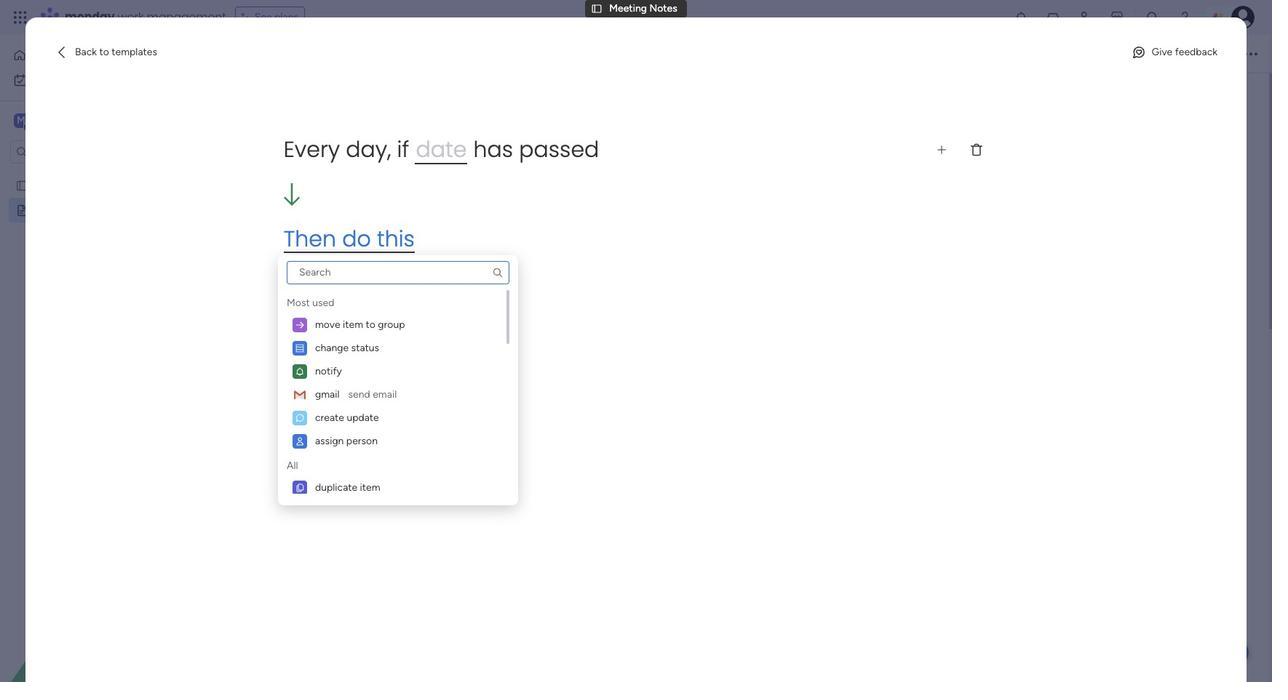 Task type: vqa. For each thing, say whether or not it's contained in the screenshot.
MAIN WORKSPACE
yes



Task type: describe. For each thing, give the bounding box(es) containing it.
most used
[[287, 297, 334, 309]]

[list
[[509, 301, 531, 315]]

to left group
[[366, 319, 376, 331]]

meeting inside list box
[[34, 204, 72, 216]]

share
[[1198, 47, 1224, 59]]

0 vertical spatial website
[[579, 344, 620, 358]]

0 vertical spatial current
[[538, 344, 576, 358]]

discussion
[[483, 366, 539, 380]]

status
[[351, 342, 379, 354]]

send email element
[[287, 384, 507, 407]]

to right audit
[[733, 519, 744, 533]]

option icon image for change status
[[295, 344, 305, 354]]

assign
[[315, 435, 344, 448]]

item for move
[[343, 319, 363, 331]]

assess
[[747, 519, 781, 533]]

workspace selection element
[[14, 112, 122, 131]]

of right [list
[[534, 301, 545, 315]]

0 vertical spatial on
[[542, 366, 555, 380]]

agreed to conduct a thorough content audit to assess the relevance and quality of existing content.
[[498, 519, 1017, 533]]

to inside 'button'
[[99, 46, 109, 58]]

give feedback button
[[1126, 41, 1224, 64]]

notes inside list box
[[74, 204, 102, 216]]

review for review of current website
[[483, 344, 521, 358]]

notify element
[[287, 360, 507, 384]]

and up relevance in the bottom right of the page
[[798, 497, 818, 511]]

identified areas for improvement based on user feedback and analytics data.
[[498, 497, 895, 511]]

design
[[643, 388, 678, 402]]

date: [insert date]
[[448, 279, 547, 293]]

and down "session"
[[567, 410, 586, 424]]

assigning
[[483, 410, 534, 424]]

brainstorming session for new design concepts
[[483, 388, 729, 402]]

duplicate item
[[315, 482, 381, 494]]

list box containing most used
[[284, 261, 512, 500]]

2 image for agreed
[[483, 524, 487, 529]]

identified
[[498, 497, 548, 511]]

management
[[147, 9, 226, 25]]

do
[[342, 224, 371, 255]]

monday work management
[[65, 9, 226, 25]]

gmail
[[315, 389, 340, 401]]

review of current website
[[483, 344, 620, 358]]

change status element
[[287, 337, 507, 360]]

if
[[397, 134, 409, 166]]

most
[[287, 297, 310, 309]]

2 image for identified
[[483, 502, 487, 507]]

the up the areas
[[554, 475, 571, 489]]

quality
[[879, 519, 914, 533]]

then
[[284, 224, 336, 255]]

discussed the strengths and weaknesses of the current website design.
[[498, 475, 870, 489]]

goals
[[558, 366, 586, 380]]

option icon image for move item to group
[[295, 320, 305, 330]]

new
[[618, 388, 640, 402]]

date:
[[448, 279, 477, 293]]

move item to group
[[315, 319, 405, 331]]

responsibilities
[[589, 410, 667, 424]]

meeting notes inside field
[[447, 124, 636, 162]]

send email
[[348, 389, 397, 401]]

review for review of current website:
[[483, 454, 521, 467]]

improvement
[[599, 497, 669, 511]]

[insert
[[480, 279, 515, 293]]

workspace
[[62, 114, 119, 127]]

kendall parks image
[[1232, 6, 1255, 29]]

assign person
[[315, 435, 378, 448]]

help image
[[1178, 10, 1192, 25]]

m
[[17, 114, 25, 127]]

home option
[[9, 44, 177, 67]]

meeting inside field
[[447, 124, 555, 162]]

objectives
[[611, 366, 665, 380]]

Meeting Notes field
[[443, 124, 639, 162]]

1 horizontal spatial on
[[706, 497, 719, 511]]

see plans button
[[235, 7, 305, 28]]

for for new
[[600, 388, 615, 402]]

all row
[[287, 453, 298, 474]]

create automation button
[[284, 290, 405, 319]]

to right the agreed
[[539, 519, 550, 533]]

3 2 image from the top
[[483, 628, 487, 632]]

lottie animation image
[[0, 536, 186, 683]]

this
[[377, 224, 415, 255]]

change status
[[315, 342, 379, 354]]

every day, if date has passed
[[284, 134, 599, 166]]

of right quality
[[916, 519, 928, 533]]

change
[[315, 342, 349, 354]]

based
[[672, 497, 703, 511]]

day,
[[346, 134, 391, 166]]

item for duplicate
[[360, 482, 381, 494]]

create update element
[[287, 407, 507, 430]]

plans
[[274, 11, 299, 23]]

lottie animation element
[[0, 536, 186, 683]]

passed
[[519, 134, 599, 166]]

review of current website:
[[483, 454, 626, 467]]

home link
[[9, 44, 177, 67]]

create
[[315, 412, 344, 424]]

notify
[[315, 365, 342, 378]]

then do this
[[284, 224, 415, 255]]

tasks
[[537, 410, 564, 424]]

most used row
[[287, 290, 334, 311]]

see
[[255, 11, 272, 23]]

1 vertical spatial feedback
[[747, 497, 796, 511]]

move
[[315, 319, 340, 331]]

Search for content search field
[[287, 261, 510, 285]]

monday marketplace image
[[1110, 10, 1125, 25]]

website:
[[581, 454, 626, 467]]

see plans
[[255, 11, 299, 23]]

and up brainstorming session for new design concepts
[[589, 366, 608, 380]]

for for improvement
[[581, 497, 596, 511]]

session
[[559, 388, 598, 402]]

back to templates
[[75, 46, 157, 58]]

create
[[295, 297, 331, 311]]

back to templates button
[[49, 41, 163, 64]]

update
[[347, 412, 379, 424]]

of up user at right
[[714, 475, 725, 489]]

2 horizontal spatial for
[[668, 366, 683, 380]]

used
[[312, 297, 334, 309]]



Task type: locate. For each thing, give the bounding box(es) containing it.
review down notes: on the left bottom of page
[[483, 454, 521, 467]]

search image
[[492, 267, 504, 279]]

concepts
[[680, 388, 729, 402]]

brainstorming
[[483, 388, 556, 402]]

notifications image
[[1014, 10, 1029, 25]]

1 vertical spatial current
[[748, 475, 786, 489]]

content.
[[974, 519, 1017, 533]]

group
[[378, 319, 405, 331]]

0 vertical spatial feedback
[[1176, 46, 1218, 58]]

templates
[[112, 46, 157, 58]]

2 2 image from the top
[[483, 606, 487, 610]]

invite members image
[[1078, 10, 1093, 25]]

option icon image inside notify element
[[295, 367, 305, 377]]

and up "improvement"
[[627, 475, 646, 489]]

update feed image
[[1046, 10, 1061, 25]]

1 vertical spatial review
[[483, 454, 521, 467]]

0 vertical spatial 2 image
[[483, 480, 487, 485]]

every
[[284, 134, 340, 166]]

move item to group element
[[287, 314, 507, 337]]

1 horizontal spatial current
[[748, 475, 786, 489]]

1 2 image from the top
[[483, 480, 487, 485]]

1 vertical spatial public board image
[[15, 203, 29, 217]]

main
[[33, 114, 59, 127]]

feedback inside button
[[1176, 46, 1218, 58]]

duplicate
[[315, 482, 358, 494]]

search everything image
[[1146, 10, 1160, 25]]

tree grid
[[287, 290, 510, 500]]

3 2 image from the top
[[483, 568, 487, 572]]

0 horizontal spatial current
[[538, 344, 576, 358]]

attendees]
[[548, 301, 606, 315]]

on left user at right
[[706, 497, 719, 511]]

data.
[[869, 497, 895, 511]]

list box
[[284, 261, 512, 500]]

attendees:
[[448, 301, 506, 315]]

current up goals on the bottom
[[538, 344, 576, 358]]

1 horizontal spatial for
[[600, 388, 615, 402]]

discussion on goals and objectives for the redesign
[[483, 366, 751, 380]]

work
[[118, 9, 144, 25]]

1 2 image from the top
[[483, 502, 487, 507]]

conduct
[[553, 519, 597, 533]]

weaknesses
[[649, 475, 711, 489]]

option icon image inside change status element
[[295, 344, 305, 354]]

relevance
[[804, 519, 854, 533]]

has
[[474, 134, 513, 166]]

notes
[[650, 2, 678, 15], [560, 124, 636, 162], [74, 204, 102, 216], [541, 238, 605, 266]]

analytics
[[821, 497, 867, 511]]

1 public board image from the top
[[15, 178, 29, 192]]

automation
[[334, 297, 393, 311]]

of up discussion
[[524, 344, 535, 358]]

1 review from the top
[[483, 344, 521, 358]]

option
[[0, 172, 186, 175]]

select product image
[[13, 10, 28, 25]]

website up analytics
[[789, 475, 830, 489]]

on down review of current website
[[542, 366, 555, 380]]

give feedback
[[1152, 46, 1218, 58]]

option icon image for notify
[[295, 367, 305, 377]]

strengths
[[574, 475, 624, 489]]

tree grid containing most used
[[287, 290, 510, 500]]

all
[[287, 460, 298, 472]]

option icon image left create
[[295, 413, 305, 424]]

option icon image for create update
[[295, 413, 305, 424]]

workspace image
[[14, 113, 28, 129]]

option icon image for duplicate item
[[295, 483, 305, 494]]

current up assess
[[748, 475, 786, 489]]

monday
[[65, 9, 115, 25]]

2 vertical spatial for
[[581, 497, 596, 511]]

0 vertical spatial public board image
[[15, 178, 29, 192]]

redesign
[[706, 366, 751, 380]]

for left new
[[600, 388, 615, 402]]

meeting notes list box
[[0, 170, 186, 419]]

the right assess
[[783, 519, 801, 533]]

0 vertical spatial 2 image
[[483, 502, 487, 507]]

for
[[668, 366, 683, 380], [600, 388, 615, 402], [581, 497, 596, 511]]

2 vertical spatial 2 image
[[483, 568, 487, 572]]

public board image
[[15, 178, 29, 192], [15, 203, 29, 217]]

of up "discussed" at bottom
[[524, 454, 535, 467]]

date]
[[518, 279, 547, 293]]

option icon image down all
[[295, 483, 305, 494]]

2 vertical spatial 2 image
[[483, 628, 487, 632]]

meeting notes:
[[448, 432, 529, 446]]

option icon image inside send email element
[[293, 388, 307, 402]]

option icon image inside 'move item to group' element
[[295, 320, 305, 330]]

0 horizontal spatial feedback
[[747, 497, 796, 511]]

to right back
[[99, 46, 109, 58]]

option icon image inside create update element
[[295, 413, 305, 424]]

duplicate item element
[[287, 477, 507, 500]]

option icon image up all row
[[295, 437, 305, 447]]

create update
[[315, 412, 379, 424]]

email
[[373, 389, 397, 401]]

discussed
[[498, 475, 551, 489]]

0 vertical spatial item
[[343, 319, 363, 331]]

for up design
[[668, 366, 683, 380]]

option icon image left the notify
[[295, 367, 305, 377]]

option icon image left gmail
[[293, 388, 307, 402]]

2 review from the top
[[483, 454, 521, 467]]

assign person element
[[287, 430, 507, 453]]

main workspace
[[33, 114, 119, 127]]

feedback
[[1176, 46, 1218, 58], [747, 497, 796, 511]]

give
[[1152, 46, 1173, 58]]

notes:
[[494, 432, 529, 446]]

send
[[348, 389, 370, 401]]

for down the strengths
[[581, 497, 596, 511]]

home
[[32, 49, 60, 61]]

and down data.
[[857, 519, 876, 533]]

option icon image down most on the top
[[295, 320, 305, 330]]

option icon image inside "duplicate item" element
[[295, 483, 305, 494]]

option icon image
[[295, 320, 305, 330], [295, 344, 305, 354], [295, 367, 305, 377], [293, 388, 307, 402], [295, 413, 305, 424], [295, 437, 305, 447], [295, 483, 305, 494]]

thorough
[[608, 519, 656, 533]]

1 horizontal spatial website
[[789, 475, 830, 489]]

2 image
[[483, 480, 487, 485], [483, 606, 487, 610], [483, 628, 487, 632]]

1 vertical spatial item
[[360, 482, 381, 494]]

audit
[[703, 519, 730, 533]]

2 public board image from the top
[[15, 203, 29, 217]]

2 image
[[483, 502, 487, 507], [483, 524, 487, 529], [483, 568, 487, 572]]

option icon image left "change"
[[295, 344, 305, 354]]

share button
[[1171, 42, 1230, 65]]

of
[[534, 301, 545, 315], [524, 344, 535, 358], [524, 454, 535, 467], [714, 475, 725, 489], [916, 519, 928, 533]]

date
[[416, 134, 467, 166]]

the up concepts
[[686, 366, 703, 380]]

review up discussion
[[483, 344, 521, 358]]

design.
[[833, 475, 870, 489]]

0 vertical spatial for
[[668, 366, 683, 380]]

1 vertical spatial 2 image
[[483, 606, 487, 610]]

item down create automation
[[343, 319, 363, 331]]

attendees: [list of attendees]
[[448, 301, 606, 315]]

give feedback link
[[1126, 41, 1224, 64]]

0 horizontal spatial for
[[581, 497, 596, 511]]

existing
[[930, 519, 971, 533]]

item right duplicate
[[360, 482, 381, 494]]

assigning tasks and responsibilities
[[483, 410, 667, 424]]

content
[[659, 519, 700, 533]]

1 horizontal spatial feedback
[[1176, 46, 1218, 58]]

0 horizontal spatial on
[[542, 366, 555, 380]]

0 horizontal spatial website
[[579, 344, 620, 358]]

1 vertical spatial for
[[600, 388, 615, 402]]

meeting
[[610, 2, 647, 15], [447, 124, 555, 162], [34, 204, 72, 216], [448, 238, 535, 266], [448, 432, 491, 446]]

current
[[538, 454, 578, 467]]

website
[[579, 344, 620, 358], [789, 475, 830, 489]]

0 vertical spatial review
[[483, 344, 521, 358]]

user
[[722, 497, 744, 511]]

option icon image for assign person
[[295, 437, 305, 447]]

meeting notes inside list box
[[34, 204, 102, 216]]

create automation
[[295, 297, 393, 311]]

notes inside field
[[560, 124, 636, 162]]

option icon image inside assign person element
[[295, 437, 305, 447]]

1 vertical spatial on
[[706, 497, 719, 511]]

None search field
[[287, 261, 510, 285]]

v2 ellipsis image
[[1245, 44, 1258, 63]]

to
[[99, 46, 109, 58], [366, 319, 376, 331], [539, 519, 550, 533], [733, 519, 744, 533]]

back
[[75, 46, 97, 58]]

website up discussion on goals and objectives for the redesign
[[579, 344, 620, 358]]

the up user at right
[[728, 475, 745, 489]]

2 2 image from the top
[[483, 524, 487, 529]]

1 vertical spatial website
[[789, 475, 830, 489]]

1 vertical spatial 2 image
[[483, 524, 487, 529]]

a
[[599, 519, 605, 533]]



